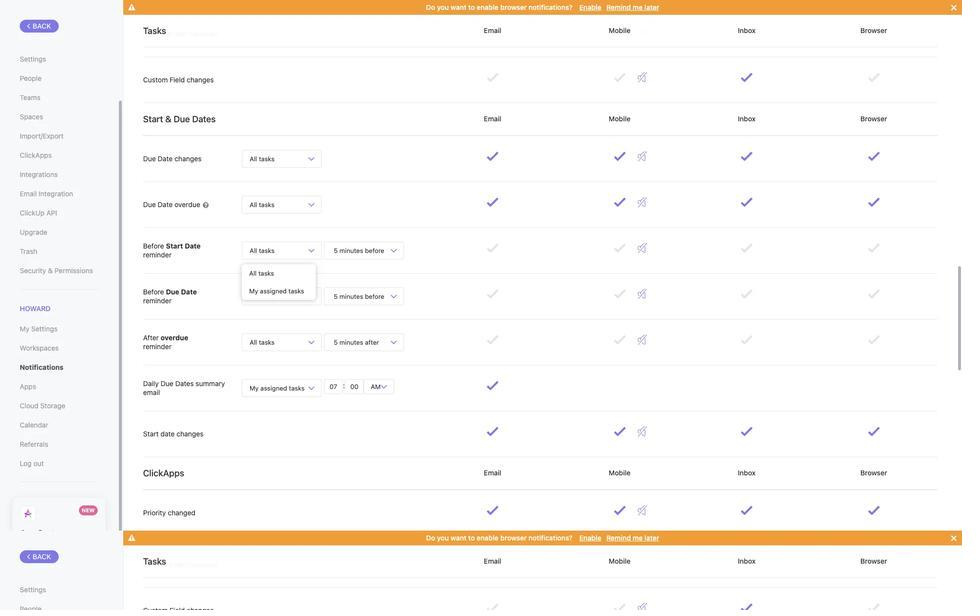 Task type: describe. For each thing, give the bounding box(es) containing it.
1 vertical spatial settings
[[31, 325, 58, 333]]

after
[[143, 334, 159, 342]]

date inside before start date reminder
[[185, 242, 201, 250]]

inbox for clickapps
[[737, 469, 758, 477]]

settings link
[[20, 51, 98, 68]]

integration
[[39, 190, 73, 198]]

browser for start & due dates
[[859, 114, 890, 123]]

cloud
[[20, 402, 38, 410]]

due inside daily due dates summary email
[[161, 380, 174, 388]]

off image for tag removed
[[638, 598, 647, 608]]

due date changes
[[143, 154, 202, 163]]

5 off image from the top
[[638, 335, 647, 345]]

storage
[[40, 402, 65, 410]]

center inside button
[[65, 583, 87, 591]]

checklist item resolved
[[143, 30, 217, 38]]

removed
[[157, 601, 184, 609]]

due date overdue
[[143, 200, 202, 209]]

after overdue reminder
[[143, 334, 188, 351]]

spaces
[[20, 113, 43, 121]]

am
[[369, 383, 383, 391]]

0 vertical spatial assigned
[[260, 287, 287, 295]]

daily due dates summary email
[[143, 380, 225, 397]]

referrals link
[[20, 437, 98, 453]]

field
[[170, 75, 185, 84]]

email for tasks
[[482, 26, 504, 34]]

changes for due date changes
[[175, 154, 202, 163]]

clickup api
[[20, 209, 57, 217]]

0 vertical spatial my
[[249, 287, 258, 295]]

date
[[161, 430, 175, 438]]

2 vertical spatial my
[[250, 384, 259, 392]]

before for start date
[[365, 247, 385, 255]]

remind
[[607, 3, 631, 11]]

off image for start date changes
[[638, 427, 647, 437]]

0 vertical spatial center
[[37, 529, 63, 538]]

start date changes
[[143, 430, 204, 438]]

start for &
[[143, 114, 163, 124]]

new
[[73, 555, 84, 562]]

tasks
[[143, 25, 166, 36]]

notifications
[[20, 363, 64, 372]]

email
[[143, 389, 160, 397]]

1 vertical spatial assigned
[[261, 384, 287, 392]]

email integration
[[20, 190, 73, 198]]

custom field changes
[[143, 75, 214, 84]]

cloud storage link
[[20, 398, 98, 415]]

upgrade
[[20, 228, 47, 236]]

email for clickapps
[[482, 469, 504, 477]]

off image for custom field changes
[[638, 73, 647, 82]]

0 vertical spatial dates
[[192, 114, 216, 124]]

app center
[[20, 529, 63, 538]]

new
[[82, 508, 95, 514]]

and
[[78, 546, 89, 554]]

checklist
[[143, 30, 173, 38]]

people link
[[20, 70, 98, 87]]

date up before start date reminder
[[158, 200, 173, 209]]

dates inside daily due dates summary email
[[175, 380, 194, 388]]

off image for due date changes
[[638, 152, 647, 161]]

off image for checklist item resolved
[[638, 27, 647, 37]]

priority
[[143, 509, 166, 517]]

security & permissions
[[20, 267, 93, 275]]

permissions
[[55, 267, 93, 275]]

browser
[[501, 3, 527, 11]]

my settings
[[20, 325, 58, 333]]

clickapps inside clickapps link
[[20, 151, 52, 159]]

log
[[20, 460, 32, 468]]

& for start
[[165, 114, 172, 124]]

want
[[451, 3, 467, 11]]

enable
[[580, 3, 602, 11]]

minutes for start date
[[340, 247, 363, 255]]

do
[[426, 3, 435, 11]]

after
[[365, 338, 379, 346]]

0 vertical spatial overdue
[[175, 200, 200, 209]]

clickup
[[20, 209, 45, 217]]

inbox for start & due dates
[[737, 114, 758, 123]]

app inside find all of your apps and integrations in our new app center!
[[86, 555, 97, 562]]

to inside button
[[42, 583, 48, 591]]

off image for due date overdue
[[638, 197, 647, 207]]

clickapps link
[[20, 147, 98, 164]]

resolved
[[190, 30, 217, 38]]

howard
[[20, 305, 51, 313]]

mobile for start & due dates
[[607, 114, 633, 123]]

of
[[42, 546, 47, 554]]

your
[[49, 546, 61, 554]]

email inside "email integration" link
[[20, 190, 37, 198]]

minutes for due date
[[340, 293, 363, 300]]

app inside button
[[50, 583, 63, 591]]

find all of your apps and integrations in our new app center!
[[20, 546, 97, 571]]

teams link
[[20, 89, 98, 106]]

overdue inside after overdue reminder
[[161, 334, 188, 342]]

upgrade link
[[20, 224, 98, 241]]

referrals
[[20, 440, 48, 449]]

integrations
[[20, 555, 53, 562]]

notifications?
[[529, 3, 573, 11]]

center!
[[20, 564, 41, 571]]

people
[[20, 74, 42, 82]]

all
[[34, 546, 40, 554]]

calendar
[[20, 421, 48, 430]]

5 for start date
[[334, 247, 338, 255]]



Task type: locate. For each thing, give the bounding box(es) containing it.
2 vertical spatial inbox
[[737, 469, 758, 477]]

to right go
[[42, 583, 48, 591]]

before
[[143, 242, 164, 250], [143, 288, 164, 296]]

start down due date overdue
[[166, 242, 183, 250]]

before due date reminder
[[143, 288, 197, 305]]

2 5 from the top
[[334, 293, 338, 300]]

0 vertical spatial &
[[165, 114, 172, 124]]

before
[[365, 247, 385, 255], [365, 293, 385, 300]]

2 5 minutes before from the top
[[332, 293, 386, 300]]

2 vertical spatial reminder
[[143, 343, 172, 351]]

app up find
[[20, 529, 35, 538]]

security & permissions link
[[20, 263, 98, 279]]

center down "new"
[[65, 583, 87, 591]]

None text field
[[324, 380, 343, 394], [345, 380, 364, 394], [324, 380, 343, 394], [345, 380, 364, 394]]

3 reminder from the top
[[143, 343, 172, 351]]

2 before from the top
[[143, 288, 164, 296]]

6 off image from the top
[[638, 427, 647, 437]]

0 vertical spatial start
[[143, 114, 163, 124]]

& up due date changes
[[165, 114, 172, 124]]

date down due date overdue
[[185, 242, 201, 250]]

import/export link
[[20, 128, 98, 145]]

1 vertical spatial my
[[20, 325, 29, 333]]

email for start & due dates
[[482, 114, 504, 123]]

0 horizontal spatial to
[[42, 583, 48, 591]]

find
[[20, 546, 32, 554]]

1 horizontal spatial to
[[469, 3, 475, 11]]

3 minutes from the top
[[340, 338, 363, 346]]

apps link
[[20, 379, 98, 396]]

3 5 from the top
[[334, 338, 338, 346]]

start for date
[[143, 430, 159, 438]]

2 off image from the top
[[638, 197, 647, 207]]

item
[[175, 30, 188, 38]]

2 vertical spatial app
[[50, 583, 63, 591]]

0 vertical spatial before
[[365, 247, 385, 255]]

before start date reminder
[[143, 242, 201, 259]]

assigned
[[260, 287, 287, 295], [261, 384, 287, 392]]

1 vertical spatial my assigned tasks
[[250, 384, 305, 392]]

date inside before due date reminder
[[181, 288, 197, 296]]

to right want
[[469, 3, 475, 11]]

1 vertical spatial dates
[[175, 380, 194, 388]]

1 vertical spatial reminder
[[143, 297, 172, 305]]

browser for clickapps
[[859, 469, 890, 477]]

log out
[[20, 460, 44, 468]]

2 minutes from the top
[[340, 293, 363, 300]]

0 horizontal spatial clickapps
[[20, 151, 52, 159]]

1 browser from the top
[[859, 26, 890, 34]]

apps
[[63, 546, 77, 554]]

off image for tags added
[[638, 552, 647, 562]]

browser
[[859, 26, 890, 34], [859, 114, 890, 123], [859, 469, 890, 477]]

1 before from the top
[[143, 242, 164, 250]]

0 vertical spatial browser
[[859, 26, 890, 34]]

overdue right "after"
[[161, 334, 188, 342]]

0 vertical spatial to
[[469, 3, 475, 11]]

start & due dates
[[143, 114, 216, 124]]

changed
[[168, 509, 196, 517]]

mobile for clickapps
[[607, 469, 633, 477]]

email
[[482, 26, 504, 34], [482, 114, 504, 123], [20, 190, 37, 198], [482, 469, 504, 477]]

overdue down due date changes
[[175, 200, 200, 209]]

1 vertical spatial minutes
[[340, 293, 363, 300]]

tags
[[143, 555, 158, 563]]

1 off image from the top
[[638, 152, 647, 161]]

before for before start date reminder
[[143, 242, 164, 250]]

5 minutes before for start date
[[332, 247, 386, 255]]

minutes
[[340, 247, 363, 255], [340, 293, 363, 300], [340, 338, 363, 346]]

start down custom in the top of the page
[[143, 114, 163, 124]]

browser for tasks
[[859, 26, 890, 34]]

1 vertical spatial clickapps
[[143, 468, 184, 479]]

5 minutes before
[[332, 247, 386, 255], [332, 293, 386, 300]]

1 minutes from the top
[[340, 247, 363, 255]]

0 vertical spatial settings
[[20, 55, 46, 63]]

mobile for tasks
[[607, 26, 633, 34]]

0 vertical spatial off image
[[638, 152, 647, 161]]

in
[[55, 555, 60, 562]]

log out link
[[20, 456, 98, 473]]

enable
[[477, 3, 499, 11]]

clickup api link
[[20, 205, 98, 222]]

0 vertical spatial clickapps
[[20, 151, 52, 159]]

changes down start & due dates
[[175, 154, 202, 163]]

2 reminder from the top
[[143, 297, 172, 305]]

1 reminder from the top
[[143, 251, 172, 259]]

start left "date"
[[143, 430, 159, 438]]

1 vertical spatial app
[[86, 555, 97, 562]]

reminder inside after overdue reminder
[[143, 343, 172, 351]]

email integration link
[[20, 186, 98, 202]]

before for before due date reminder
[[143, 288, 164, 296]]

0 vertical spatial minutes
[[340, 247, 363, 255]]

:
[[343, 382, 345, 390]]

1 mobile from the top
[[607, 26, 633, 34]]

do you want to enable browser notifications? enable remind me later
[[426, 3, 660, 11]]

0 vertical spatial mobile
[[607, 26, 633, 34]]

workspaces
[[20, 344, 59, 353]]

& inside "link"
[[48, 267, 53, 275]]

3 mobile from the top
[[607, 469, 633, 477]]

2 vertical spatial changes
[[177, 430, 204, 438]]

1 vertical spatial inbox
[[737, 114, 758, 123]]

me
[[633, 3, 643, 11]]

5 for overdue
[[334, 338, 338, 346]]

app right go
[[50, 583, 63, 591]]

calendar link
[[20, 417, 98, 434]]

before down due date overdue
[[143, 242, 164, 250]]

1 vertical spatial center
[[65, 583, 87, 591]]

go to app center button
[[20, 578, 98, 596]]

changes right "date"
[[177, 430, 204, 438]]

2 off image from the top
[[638, 73, 647, 82]]

reminder inside before due date reminder
[[143, 297, 172, 305]]

1 5 from the top
[[334, 247, 338, 255]]

7 off image from the top
[[638, 506, 647, 516]]

you
[[437, 3, 449, 11]]

1 vertical spatial before
[[365, 293, 385, 300]]

inbox for tasks
[[737, 26, 758, 34]]

1 vertical spatial 5 minutes before
[[332, 293, 386, 300]]

5 for due date
[[334, 293, 338, 300]]

changes for start date changes
[[177, 430, 204, 438]]

integrations
[[20, 170, 58, 179]]

off image
[[638, 27, 647, 37], [638, 73, 647, 82], [638, 243, 647, 253], [638, 289, 647, 299], [638, 335, 647, 345], [638, 427, 647, 437], [638, 506, 647, 516], [638, 552, 647, 562], [638, 598, 647, 608]]

before inside before start date reminder
[[143, 242, 164, 250]]

1 vertical spatial mobile
[[607, 114, 633, 123]]

app down and
[[86, 555, 97, 562]]

2 mobile from the top
[[607, 114, 633, 123]]

1 horizontal spatial clickapps
[[143, 468, 184, 479]]

notifications link
[[20, 360, 98, 376]]

0 vertical spatial 5
[[334, 247, 338, 255]]

reminder for start date
[[143, 251, 172, 259]]

dates down custom field changes
[[192, 114, 216, 124]]

summary
[[196, 380, 225, 388]]

reminder inside before start date reminder
[[143, 251, 172, 259]]

reminder up "after"
[[143, 297, 172, 305]]

daily
[[143, 380, 159, 388]]

due inside before due date reminder
[[166, 288, 179, 296]]

security
[[20, 267, 46, 275]]

mobile
[[607, 26, 633, 34], [607, 114, 633, 123], [607, 469, 633, 477]]

custom
[[143, 75, 168, 84]]

1 horizontal spatial center
[[65, 583, 87, 591]]

2 inbox from the top
[[737, 114, 758, 123]]

5 minutes before for due date
[[332, 293, 386, 300]]

1 vertical spatial browser
[[859, 114, 890, 123]]

2 vertical spatial browser
[[859, 469, 890, 477]]

1 before from the top
[[365, 247, 385, 255]]

import/export
[[20, 132, 64, 140]]

spaces link
[[20, 109, 98, 125]]

before for due date
[[365, 293, 385, 300]]

clickapps up integrations
[[20, 151, 52, 159]]

reminder for due date
[[143, 297, 172, 305]]

0 vertical spatial app
[[20, 529, 35, 538]]

4 off image from the top
[[638, 289, 647, 299]]

2 vertical spatial mobile
[[607, 469, 633, 477]]

go to app center
[[31, 583, 87, 591]]

teams
[[20, 93, 40, 102]]

3 browser from the top
[[859, 469, 890, 477]]

1 vertical spatial before
[[143, 288, 164, 296]]

2 horizontal spatial app
[[86, 555, 97, 562]]

priority changed
[[143, 509, 196, 517]]

our
[[62, 555, 71, 562]]

1 5 minutes before from the top
[[332, 247, 386, 255]]

date down start & due dates
[[158, 154, 173, 163]]

& right "security"
[[48, 267, 53, 275]]

start inside before start date reminder
[[166, 242, 183, 250]]

trash
[[20, 247, 37, 256]]

1 vertical spatial overdue
[[161, 334, 188, 342]]

back
[[33, 22, 51, 30]]

2 before from the top
[[365, 293, 385, 300]]

0 horizontal spatial center
[[37, 529, 63, 538]]

tag
[[143, 601, 155, 609]]

1 vertical spatial &
[[48, 267, 53, 275]]

dates left summary
[[175, 380, 194, 388]]

1 horizontal spatial &
[[165, 114, 172, 124]]

my settings link
[[20, 321, 98, 338]]

added
[[160, 555, 180, 563]]

0 horizontal spatial &
[[48, 267, 53, 275]]

center up your in the left of the page
[[37, 529, 63, 538]]

overdue
[[175, 200, 200, 209], [161, 334, 188, 342]]

apps
[[20, 383, 36, 391]]

0 horizontal spatial app
[[20, 529, 35, 538]]

1 vertical spatial start
[[166, 242, 183, 250]]

0 vertical spatial reminder
[[143, 251, 172, 259]]

changes right 'field'
[[187, 75, 214, 84]]

5 minutes after
[[332, 338, 381, 346]]

tags added
[[143, 555, 180, 563]]

2 vertical spatial 5
[[334, 338, 338, 346]]

my assigned tasks
[[249, 287, 304, 295], [250, 384, 305, 392]]

1 vertical spatial changes
[[175, 154, 202, 163]]

api
[[46, 209, 57, 217]]

back link
[[20, 20, 59, 33]]

1 vertical spatial to
[[42, 583, 48, 591]]

before down before start date reminder
[[143, 288, 164, 296]]

trash link
[[20, 243, 98, 260]]

0 vertical spatial 5 minutes before
[[332, 247, 386, 255]]

changes
[[187, 75, 214, 84], [175, 154, 202, 163], [177, 430, 204, 438]]

0 vertical spatial changes
[[187, 75, 214, 84]]

0 vertical spatial before
[[143, 242, 164, 250]]

off image for priority changed
[[638, 506, 647, 516]]

minutes for overdue
[[340, 338, 363, 346]]

2 browser from the top
[[859, 114, 890, 123]]

1 vertical spatial 5
[[334, 293, 338, 300]]

off image
[[638, 152, 647, 161], [638, 197, 647, 207]]

all tasks
[[250, 155, 275, 163], [250, 201, 275, 209], [250, 247, 275, 255], [249, 270, 274, 277], [250, 293, 275, 300], [250, 338, 275, 346]]

my
[[249, 287, 258, 295], [20, 325, 29, 333], [250, 384, 259, 392]]

all
[[250, 155, 257, 163], [250, 201, 257, 209], [250, 247, 257, 255], [249, 270, 257, 277], [250, 293, 257, 300], [250, 338, 257, 346]]

settings up the people
[[20, 55, 46, 63]]

settings up workspaces
[[31, 325, 58, 333]]

date
[[158, 154, 173, 163], [158, 200, 173, 209], [185, 242, 201, 250], [181, 288, 197, 296]]

tasks
[[259, 155, 275, 163], [259, 201, 275, 209], [259, 247, 275, 255], [259, 270, 274, 277], [289, 287, 304, 295], [259, 293, 275, 300], [259, 338, 275, 346], [289, 384, 305, 392]]

go
[[31, 583, 40, 591]]

clickapps down "date"
[[143, 468, 184, 479]]

2 vertical spatial start
[[143, 430, 159, 438]]

workspaces link
[[20, 340, 98, 357]]

date down before start date reminder
[[181, 288, 197, 296]]

cloud storage
[[20, 402, 65, 410]]

3 off image from the top
[[638, 243, 647, 253]]

inbox
[[737, 26, 758, 34], [737, 114, 758, 123], [737, 469, 758, 477]]

before inside before due date reminder
[[143, 288, 164, 296]]

0 vertical spatial inbox
[[737, 26, 758, 34]]

changes for custom field changes
[[187, 75, 214, 84]]

& for security
[[48, 267, 53, 275]]

8 off image from the top
[[638, 552, 647, 562]]

tag removed
[[143, 601, 184, 609]]

reminder up before due date reminder
[[143, 251, 172, 259]]

9 off image from the top
[[638, 598, 647, 608]]

1 inbox from the top
[[737, 26, 758, 34]]

reminder down "after"
[[143, 343, 172, 351]]

1 horizontal spatial app
[[50, 583, 63, 591]]

clickapps
[[20, 151, 52, 159], [143, 468, 184, 479]]

later
[[645, 3, 660, 11]]

0 vertical spatial my assigned tasks
[[249, 287, 304, 295]]

1 vertical spatial off image
[[638, 197, 647, 207]]

3 inbox from the top
[[737, 469, 758, 477]]

1 off image from the top
[[638, 27, 647, 37]]

2 vertical spatial minutes
[[340, 338, 363, 346]]



Task type: vqa. For each thing, say whether or not it's contained in the screenshot.
"JAN"
no



